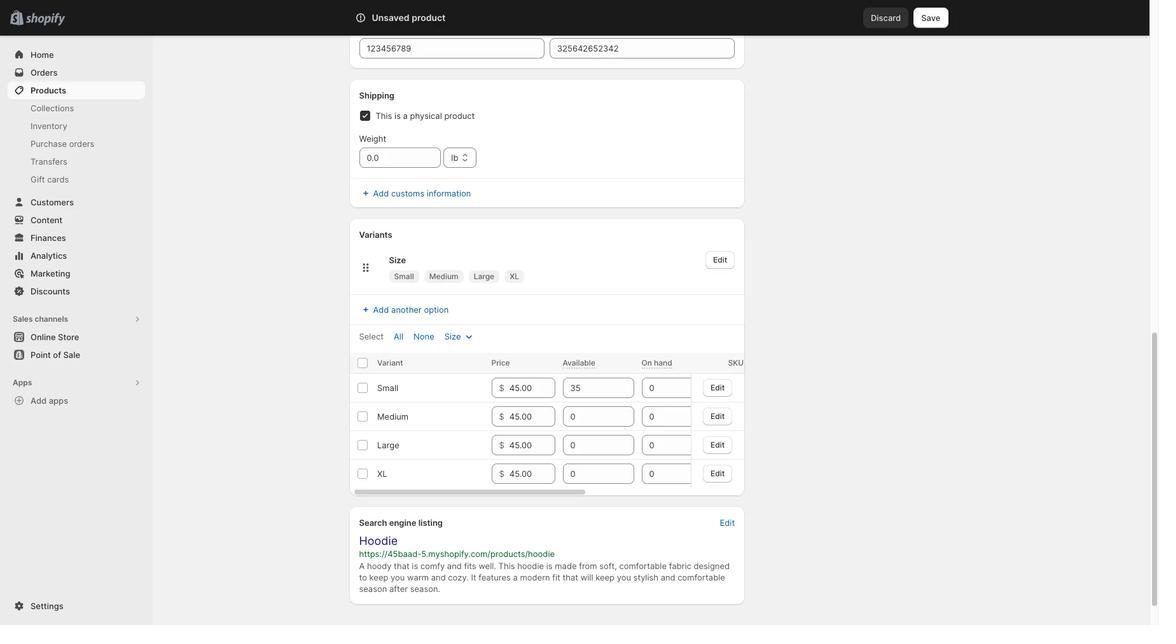 Task type: describe. For each thing, give the bounding box(es) containing it.
customs
[[391, 188, 425, 199]]

1 horizontal spatial xl
[[510, 272, 519, 281]]

edit inside dropdown button
[[713, 255, 727, 265]]

variant
[[377, 358, 403, 368]]

collections
[[31, 103, 74, 113]]

Barcode (ISBN, UPC, GTIN, etc.) text field
[[550, 38, 735, 59]]

SKU (Stock Keeping Unit) text field
[[359, 38, 545, 59]]

1 you from the left
[[391, 573, 405, 583]]

online store
[[31, 332, 79, 342]]

comfy
[[421, 561, 445, 571]]

transfers link
[[8, 153, 145, 171]]

purchase
[[31, 139, 67, 149]]

stylish
[[633, 573, 659, 583]]

hoody
[[367, 561, 392, 571]]

another
[[391, 305, 422, 315]]

after
[[389, 584, 408, 594]]

finances link
[[8, 229, 145, 247]]

0 horizontal spatial and
[[431, 573, 446, 583]]

apps
[[13, 378, 32, 387]]

1 vertical spatial small
[[377, 383, 398, 393]]

$ for medium
[[499, 412, 504, 422]]

$ for xl
[[499, 469, 504, 479]]

1 keep from the left
[[369, 573, 388, 583]]

discounts
[[31, 286, 70, 296]]

edit for medium
[[711, 411, 725, 421]]

edit button for large
[[703, 436, 732, 454]]

1 horizontal spatial that
[[563, 573, 578, 583]]

will
[[581, 573, 593, 583]]

home
[[31, 50, 54, 60]]

a
[[359, 561, 365, 571]]

a inside hoodie https://45baad-5.myshopify.com/products/hoodie a hoody that is comfy and fits well. this hoodie is made from soft, comfortable fabric designed to keep you warm and cozy. it features a modern fit that will keep you stylish and comfortable season after season.
[[513, 573, 518, 583]]

0 vertical spatial small
[[394, 272, 414, 281]]

edit for large
[[711, 440, 725, 450]]

available
[[563, 358, 595, 368]]

hoodie https://45baad-5.myshopify.com/products/hoodie a hoody that is comfy and fits well. this hoodie is made from soft, comfortable fabric designed to keep you warm and cozy. it features a modern fit that will keep you stylish and comfortable season after season.
[[359, 534, 730, 594]]

$ text field for medium
[[510, 407, 555, 427]]

soft,
[[599, 561, 617, 571]]

1 vertical spatial product
[[444, 111, 475, 121]]

lb
[[451, 153, 458, 163]]

0 vertical spatial this
[[376, 111, 392, 121]]

purchase orders link
[[8, 135, 145, 153]]

cards
[[47, 174, 69, 185]]

add customs information
[[373, 188, 471, 199]]

engine
[[389, 518, 416, 528]]

(stock
[[378, 24, 404, 34]]

variants
[[359, 230, 392, 240]]

it
[[471, 573, 476, 583]]

products
[[31, 85, 66, 95]]

edit button for medium
[[703, 408, 732, 425]]

sales channels button
[[8, 310, 145, 328]]

unsaved product
[[372, 12, 446, 23]]

from
[[579, 561, 597, 571]]

shipping
[[359, 90, 394, 101]]

1 vertical spatial comfortable
[[678, 573, 725, 583]]

of
[[53, 350, 61, 360]]

gift cards
[[31, 174, 69, 185]]

save
[[921, 13, 941, 23]]

2 horizontal spatial and
[[661, 573, 676, 583]]

analytics
[[31, 251, 67, 261]]

edit for xl
[[711, 469, 725, 478]]

sku (stock keeping unit)
[[359, 24, 459, 34]]

weight
[[359, 134, 386, 144]]

5.myshopify.com/products/hoodie
[[421, 549, 555, 559]]

fabric
[[669, 561, 691, 571]]

gift cards link
[[8, 171, 145, 188]]

add for add customs information
[[373, 188, 389, 199]]

$ for large
[[499, 440, 504, 450]]

analytics link
[[8, 247, 145, 265]]

physical
[[410, 111, 442, 121]]

unsaved
[[372, 12, 410, 23]]

store
[[58, 332, 79, 342]]

edit for small
[[711, 383, 725, 392]]

2 horizontal spatial is
[[546, 561, 553, 571]]

add for add apps
[[31, 396, 47, 406]]

inventory
[[31, 121, 67, 131]]

size inside dropdown button
[[445, 331, 461, 342]]

none
[[414, 331, 434, 342]]

https://45baad-
[[359, 549, 421, 559]]

made
[[555, 561, 577, 571]]

1 vertical spatial xl
[[377, 469, 387, 479]]

season
[[359, 584, 387, 594]]

all button
[[386, 328, 411, 345]]

online store link
[[8, 328, 145, 346]]

0 horizontal spatial is
[[395, 111, 401, 121]]

on hand
[[642, 358, 672, 368]]

1 horizontal spatial is
[[412, 561, 418, 571]]

designed
[[694, 561, 730, 571]]

add another option button
[[352, 301, 456, 319]]

features
[[479, 573, 511, 583]]

season.
[[410, 584, 440, 594]]

0 horizontal spatial medium
[[377, 412, 408, 422]]



Task type: locate. For each thing, give the bounding box(es) containing it.
$ text field
[[510, 435, 555, 456], [510, 464, 555, 484]]

edit button for small
[[703, 379, 732, 397]]

modern
[[520, 573, 550, 583]]

unit)
[[440, 24, 459, 34]]

small down 'variant' on the bottom of page
[[377, 383, 398, 393]]

online
[[31, 332, 56, 342]]

fit
[[552, 573, 560, 583]]

1 horizontal spatial you
[[617, 573, 631, 583]]

3 $ from the top
[[499, 440, 504, 450]]

options element
[[377, 383, 398, 393], [377, 412, 408, 422], [377, 440, 399, 450], [377, 469, 387, 479]]

that
[[394, 561, 410, 571], [563, 573, 578, 583]]

shopify image
[[26, 13, 65, 26]]

option
[[424, 305, 449, 315]]

0 horizontal spatial that
[[394, 561, 410, 571]]

1 horizontal spatial keep
[[596, 573, 615, 583]]

is left physical
[[395, 111, 401, 121]]

and down comfy
[[431, 573, 446, 583]]

size right the none button
[[445, 331, 461, 342]]

medium down 'variant' on the bottom of page
[[377, 412, 408, 422]]

search inside button
[[411, 13, 439, 23]]

all
[[394, 331, 403, 342]]

0 horizontal spatial size
[[389, 255, 406, 265]]

apps button
[[8, 374, 145, 392]]

point of sale link
[[8, 346, 145, 364]]

on
[[642, 358, 652, 368]]

add inside button
[[373, 305, 389, 315]]

this is a physical product
[[376, 111, 475, 121]]

and down fabric
[[661, 573, 676, 583]]

1 vertical spatial add
[[373, 305, 389, 315]]

small up add another option button
[[394, 272, 414, 281]]

1 horizontal spatial and
[[447, 561, 462, 571]]

1 horizontal spatial this
[[499, 561, 515, 571]]

0 horizontal spatial search
[[359, 518, 387, 528]]

1 $ from the top
[[499, 383, 504, 393]]

0 vertical spatial xl
[[510, 272, 519, 281]]

1 horizontal spatial sku
[[728, 358, 744, 368]]

0 horizontal spatial xl
[[377, 469, 387, 479]]

add
[[373, 188, 389, 199], [373, 305, 389, 315], [31, 396, 47, 406]]

edit button
[[706, 251, 735, 269]]

purchase orders
[[31, 139, 94, 149]]

orders link
[[8, 64, 145, 81]]

price
[[492, 358, 510, 368]]

add another option
[[373, 305, 449, 315]]

content
[[31, 215, 62, 225]]

this up features
[[499, 561, 515, 571]]

transfers
[[31, 157, 67, 167]]

search for search
[[411, 13, 439, 23]]

that down https://45baad-
[[394, 561, 410, 571]]

1 horizontal spatial search
[[411, 13, 439, 23]]

is up fit
[[546, 561, 553, 571]]

2 keep from the left
[[596, 573, 615, 583]]

1 vertical spatial this
[[499, 561, 515, 571]]

4 options element from the top
[[377, 469, 387, 479]]

1 vertical spatial search
[[359, 518, 387, 528]]

1 vertical spatial sku
[[728, 358, 744, 368]]

this down the shipping
[[376, 111, 392, 121]]

comfortable up stylish
[[619, 561, 667, 571]]

1 horizontal spatial comfortable
[[678, 573, 725, 583]]

$ text field for small
[[510, 378, 555, 398]]

2 $ from the top
[[499, 412, 504, 422]]

edit button for xl
[[703, 465, 732, 483]]

point of sale
[[31, 350, 80, 360]]

settings
[[31, 601, 63, 611]]

none button
[[406, 328, 442, 345]]

options element containing xl
[[377, 469, 387, 479]]

fits
[[464, 561, 476, 571]]

comfortable down designed at the bottom of page
[[678, 573, 725, 583]]

$ text field for large
[[510, 435, 555, 456]]

settings link
[[8, 597, 145, 615]]

orders
[[31, 67, 58, 78]]

keep down hoody
[[369, 573, 388, 583]]

customers link
[[8, 193, 145, 211]]

2 you from the left
[[617, 573, 631, 583]]

discard
[[871, 13, 901, 23]]

a down hoodie
[[513, 573, 518, 583]]

warm
[[407, 573, 429, 583]]

discounts link
[[8, 283, 145, 300]]

cozy.
[[448, 573, 469, 583]]

0 vertical spatial search
[[411, 13, 439, 23]]

2 vertical spatial add
[[31, 396, 47, 406]]

0 vertical spatial medium
[[429, 272, 459, 281]]

1 horizontal spatial size
[[445, 331, 461, 342]]

you down soft,
[[617, 573, 631, 583]]

well.
[[479, 561, 496, 571]]

size down variants
[[389, 255, 406, 265]]

0 horizontal spatial sku
[[359, 24, 376, 34]]

is
[[395, 111, 401, 121], [412, 561, 418, 571], [546, 561, 553, 571]]

search for search engine listing
[[359, 518, 387, 528]]

save button
[[914, 8, 948, 28]]

product
[[412, 12, 446, 23], [444, 111, 475, 121]]

hoodie
[[359, 534, 398, 548]]

that down made at the bottom of page
[[563, 573, 578, 583]]

0 vertical spatial $ text field
[[510, 435, 555, 456]]

1 horizontal spatial a
[[513, 573, 518, 583]]

products link
[[8, 81, 145, 99]]

1 vertical spatial $ text field
[[510, 407, 555, 427]]

0 horizontal spatial comfortable
[[619, 561, 667, 571]]

$ for small
[[499, 383, 504, 393]]

0 vertical spatial size
[[389, 255, 406, 265]]

product up keeping at top
[[412, 12, 446, 23]]

collections link
[[8, 99, 145, 117]]

0 vertical spatial product
[[412, 12, 446, 23]]

search up keeping at top
[[411, 13, 439, 23]]

2 $ text field from the top
[[510, 464, 555, 484]]

sku
[[359, 24, 376, 34], [728, 358, 744, 368]]

add left another
[[373, 305, 389, 315]]

options element containing small
[[377, 383, 398, 393]]

search up "hoodie"
[[359, 518, 387, 528]]

3 options element from the top
[[377, 440, 399, 450]]

sku for sku (stock keeping unit)
[[359, 24, 376, 34]]

and up cozy. on the left
[[447, 561, 462, 571]]

0 vertical spatial sku
[[359, 24, 376, 34]]

Weight text field
[[359, 148, 441, 168]]

$ text field for xl
[[510, 464, 555, 484]]

is up warm
[[412, 561, 418, 571]]

0 vertical spatial comfortable
[[619, 561, 667, 571]]

you up after
[[391, 573, 405, 583]]

apps
[[49, 396, 68, 406]]

channels
[[35, 314, 68, 324]]

1 vertical spatial a
[[513, 573, 518, 583]]

keep down soft,
[[596, 573, 615, 583]]

4 $ from the top
[[499, 469, 504, 479]]

0 horizontal spatial this
[[376, 111, 392, 121]]

medium
[[429, 272, 459, 281], [377, 412, 408, 422]]

search engine listing
[[359, 518, 443, 528]]

add customs information button
[[352, 185, 743, 202]]

this inside hoodie https://45baad-5.myshopify.com/products/hoodie a hoody that is comfy and fits well. this hoodie is made from soft, comfortable fabric designed to keep you warm and cozy. it features a modern fit that will keep you stylish and comfortable season after season.
[[499, 561, 515, 571]]

add left customs
[[373, 188, 389, 199]]

select
[[359, 331, 384, 342]]

2 options element from the top
[[377, 412, 408, 422]]

sale
[[63, 350, 80, 360]]

large
[[474, 272, 494, 281], [377, 440, 399, 450]]

sales
[[13, 314, 33, 324]]

listing
[[418, 518, 443, 528]]

customers
[[31, 197, 74, 207]]

1 $ text field from the top
[[510, 435, 555, 456]]

options element containing medium
[[377, 412, 408, 422]]

0 vertical spatial a
[[403, 111, 408, 121]]

gift
[[31, 174, 45, 185]]

add left apps
[[31, 396, 47, 406]]

online store button
[[0, 328, 153, 346]]

product right physical
[[444, 111, 475, 121]]

a left physical
[[403, 111, 408, 121]]

1 vertical spatial large
[[377, 440, 399, 450]]

point
[[31, 350, 51, 360]]

0 horizontal spatial large
[[377, 440, 399, 450]]

home link
[[8, 46, 145, 64]]

hoodie
[[517, 561, 544, 571]]

add for add another option
[[373, 305, 389, 315]]

marketing link
[[8, 265, 145, 283]]

discard button
[[863, 8, 909, 28]]

1 vertical spatial $ text field
[[510, 464, 555, 484]]

1 vertical spatial that
[[563, 573, 578, 583]]

you
[[391, 573, 405, 583], [617, 573, 631, 583]]

1 vertical spatial medium
[[377, 412, 408, 422]]

options element containing large
[[377, 440, 399, 450]]

medium up option
[[429, 272, 459, 281]]

1 $ text field from the top
[[510, 378, 555, 398]]

size
[[389, 255, 406, 265], [445, 331, 461, 342]]

sales channels
[[13, 314, 68, 324]]

to
[[359, 573, 367, 583]]

a
[[403, 111, 408, 121], [513, 573, 518, 583]]

search button
[[390, 8, 759, 28]]

0 vertical spatial $ text field
[[510, 378, 555, 398]]

keeping
[[406, 24, 437, 34]]

0 vertical spatial large
[[474, 272, 494, 281]]

0 horizontal spatial keep
[[369, 573, 388, 583]]

1 horizontal spatial medium
[[429, 272, 459, 281]]

hand
[[654, 358, 672, 368]]

$ text field
[[510, 378, 555, 398], [510, 407, 555, 427]]

0 horizontal spatial a
[[403, 111, 408, 121]]

2 $ text field from the top
[[510, 407, 555, 427]]

1 vertical spatial size
[[445, 331, 461, 342]]

None number field
[[563, 378, 615, 398], [642, 378, 694, 398], [563, 407, 615, 427], [642, 407, 694, 427], [563, 435, 615, 456], [642, 435, 694, 456], [563, 464, 615, 484], [642, 464, 694, 484], [563, 378, 615, 398], [642, 378, 694, 398], [563, 407, 615, 427], [642, 407, 694, 427], [563, 435, 615, 456], [642, 435, 694, 456], [563, 464, 615, 484], [642, 464, 694, 484]]

search
[[411, 13, 439, 23], [359, 518, 387, 528]]

1 options element from the top
[[377, 383, 398, 393]]

1 horizontal spatial large
[[474, 272, 494, 281]]

0 vertical spatial add
[[373, 188, 389, 199]]

sku for sku
[[728, 358, 744, 368]]

0 vertical spatial that
[[394, 561, 410, 571]]

0 horizontal spatial you
[[391, 573, 405, 583]]

marketing
[[31, 269, 70, 279]]



Task type: vqa. For each thing, say whether or not it's contained in the screenshot.
third 0
no



